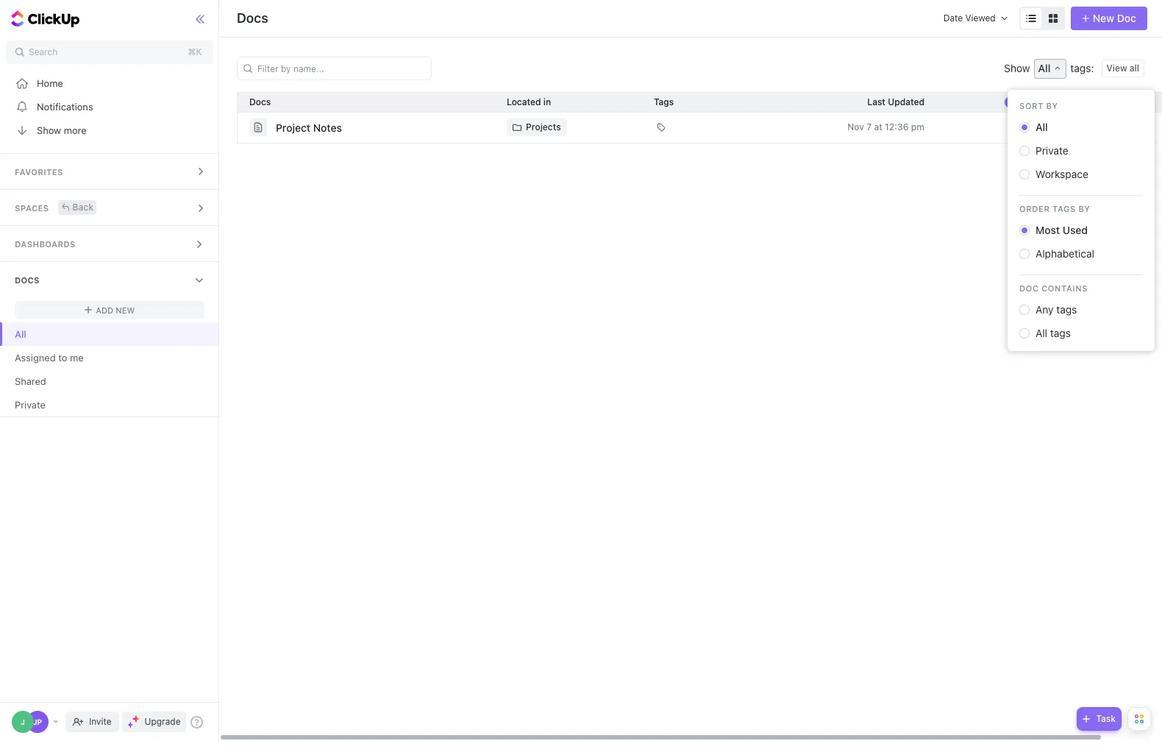 Task type: describe. For each thing, give the bounding box(es) containing it.
project
[[276, 121, 311, 134]]

1 vertical spatial doc
[[1020, 283, 1040, 293]]

back link
[[58, 200, 97, 215]]

in
[[544, 96, 551, 107]]

located
[[507, 96, 541, 107]]

add new
[[96, 305, 135, 315]]

all button
[[1034, 59, 1067, 78]]

shared
[[15, 375, 46, 387]]

assigned to me
[[15, 351, 84, 363]]

:
[[1092, 62, 1095, 74]]

viewed
[[1041, 96, 1072, 107]]

all inside sidebar navigation
[[15, 328, 26, 340]]

assigned
[[15, 351, 56, 363]]

invite
[[89, 716, 112, 727]]

most
[[1036, 224, 1061, 236]]

back
[[73, 201, 94, 212]]

more
[[64, 124, 87, 136]]

favorites
[[15, 167, 63, 177]]

last for last viewed
[[1021, 96, 1039, 107]]

tags for all tags
[[1051, 327, 1072, 339]]

0 vertical spatial docs
[[237, 10, 268, 26]]

to
[[58, 351, 67, 363]]

tags for any tags
[[1057, 303, 1078, 316]]

Filter by name... text field
[[245, 57, 427, 79]]

7
[[867, 121, 872, 132]]

order tags by
[[1020, 204, 1091, 213]]

new
[[1093, 12, 1115, 24]]

last viewed
[[1021, 96, 1072, 107]]

1 horizontal spatial doc
[[1118, 12, 1137, 24]]

0 horizontal spatial tags
[[654, 96, 674, 107]]

show for show more
[[37, 124, 61, 136]]

workspace
[[1036, 168, 1089, 180]]

all down any
[[1036, 327, 1048, 339]]

notes
[[313, 121, 342, 134]]

⌘k
[[188, 46, 202, 57]]

show more
[[37, 124, 87, 136]]

last updated
[[868, 96, 925, 107]]

located in
[[507, 96, 551, 107]]

updated
[[888, 96, 925, 107]]

task
[[1097, 713, 1116, 724]]

upgrade
[[145, 716, 181, 727]]

sidebar navigation
[[0, 0, 220, 741]]

upgrade link
[[122, 712, 187, 732]]

tags :
[[1071, 62, 1095, 74]]

nov
[[848, 121, 865, 132]]

all inside 'dropdown button'
[[1039, 62, 1051, 74]]

favorites button
[[0, 154, 220, 189]]



Task type: vqa. For each thing, say whether or not it's contained in the screenshot.
OR to the left
no



Task type: locate. For each thing, give the bounding box(es) containing it.
tags right all 'dropdown button'
[[1071, 62, 1092, 74]]

2 last from the left
[[1021, 96, 1039, 107]]

all up last viewed
[[1039, 62, 1051, 74]]

nov 7 at 12:36 pm
[[848, 121, 925, 132]]

add
[[96, 305, 114, 315]]

show
[[1005, 62, 1031, 74], [37, 124, 61, 136]]

private inside sidebar navigation
[[15, 399, 46, 410]]

sort by
[[1020, 101, 1059, 110]]

projects link
[[507, 118, 567, 136]]

show left more
[[37, 124, 61, 136]]

used
[[1063, 224, 1089, 236]]

new
[[116, 305, 135, 315]]

1 horizontal spatial last
[[1021, 96, 1039, 107]]

show left all 'dropdown button'
[[1005, 62, 1031, 74]]

project notes
[[276, 121, 342, 134]]

show for show
[[1005, 62, 1031, 74]]

0 horizontal spatial docs
[[15, 275, 40, 285]]

all up assigned
[[15, 328, 26, 340]]

order
[[1020, 204, 1051, 213]]

doc right new
[[1118, 12, 1137, 24]]

search
[[29, 46, 58, 57]]

any tags
[[1036, 303, 1078, 316]]

0 horizontal spatial by
[[1047, 101, 1059, 110]]

0 vertical spatial tags
[[1071, 62, 1092, 74]]

all tags
[[1036, 327, 1072, 339]]

1 vertical spatial docs
[[15, 275, 40, 285]]

docs
[[237, 10, 268, 26], [15, 275, 40, 285]]

0 vertical spatial show
[[1005, 62, 1031, 74]]

any
[[1036, 303, 1054, 316]]

2 vertical spatial tags
[[1051, 327, 1072, 339]]

show inside sidebar navigation
[[37, 124, 61, 136]]

projects
[[526, 121, 561, 132]]

private
[[1036, 144, 1069, 157], [15, 399, 46, 410]]

sort
[[1020, 101, 1044, 110]]

private up workspace
[[1036, 144, 1069, 157]]

notifications link
[[0, 95, 220, 118]]

0 horizontal spatial show
[[37, 124, 61, 136]]

pm
[[912, 121, 925, 132]]

most used
[[1036, 224, 1089, 236]]

alphabetical
[[1036, 247, 1095, 260]]

notifications
[[37, 100, 93, 112]]

1 horizontal spatial docs
[[237, 10, 268, 26]]

12:36
[[885, 121, 909, 132]]

home link
[[0, 71, 220, 95]]

1 horizontal spatial by
[[1079, 204, 1091, 213]]

doc contains
[[1020, 283, 1089, 293]]

0 horizontal spatial private
[[15, 399, 46, 410]]

0 vertical spatial doc
[[1118, 12, 1137, 24]]

all
[[1039, 62, 1051, 74], [1036, 121, 1049, 133], [1036, 327, 1048, 339], [15, 328, 26, 340]]

doc up any
[[1020, 283, 1040, 293]]

0 vertical spatial tags
[[654, 96, 674, 107]]

0 horizontal spatial doc
[[1020, 283, 1040, 293]]

1 vertical spatial tags
[[1053, 204, 1077, 213]]

1 last from the left
[[868, 96, 886, 107]]

1 vertical spatial show
[[37, 124, 61, 136]]

by
[[1047, 101, 1059, 110], [1079, 204, 1091, 213]]

last left "viewed"
[[1021, 96, 1039, 107]]

1 vertical spatial tags
[[1057, 303, 1078, 316]]

1 vertical spatial by
[[1079, 204, 1091, 213]]

last up at on the top right of the page
[[868, 96, 886, 107]]

new doc
[[1093, 12, 1137, 24]]

1 vertical spatial private
[[15, 399, 46, 410]]

tags down contains
[[1057, 303, 1078, 316]]

0 horizontal spatial last
[[868, 96, 886, 107]]

tags
[[654, 96, 674, 107], [1053, 204, 1077, 213]]

by right sort
[[1047, 101, 1059, 110]]

home
[[37, 77, 63, 89]]

private down "shared"
[[15, 399, 46, 410]]

0 vertical spatial private
[[1036, 144, 1069, 157]]

1 horizontal spatial private
[[1036, 144, 1069, 157]]

by up used
[[1079, 204, 1091, 213]]

dashboards
[[15, 239, 76, 249]]

last
[[868, 96, 886, 107], [1021, 96, 1039, 107]]

at
[[875, 121, 883, 132]]

1 horizontal spatial show
[[1005, 62, 1031, 74]]

contains
[[1042, 283, 1089, 293]]

doc
[[1118, 12, 1137, 24], [1020, 283, 1040, 293]]

last for last updated
[[868, 96, 886, 107]]

1 horizontal spatial tags
[[1053, 204, 1077, 213]]

tags
[[1071, 62, 1092, 74], [1057, 303, 1078, 316], [1051, 327, 1072, 339]]

tags down any tags in the top right of the page
[[1051, 327, 1072, 339]]

all down sort by
[[1036, 121, 1049, 133]]

0 vertical spatial by
[[1047, 101, 1059, 110]]

docs inside sidebar navigation
[[15, 275, 40, 285]]

me
[[70, 351, 84, 363]]



